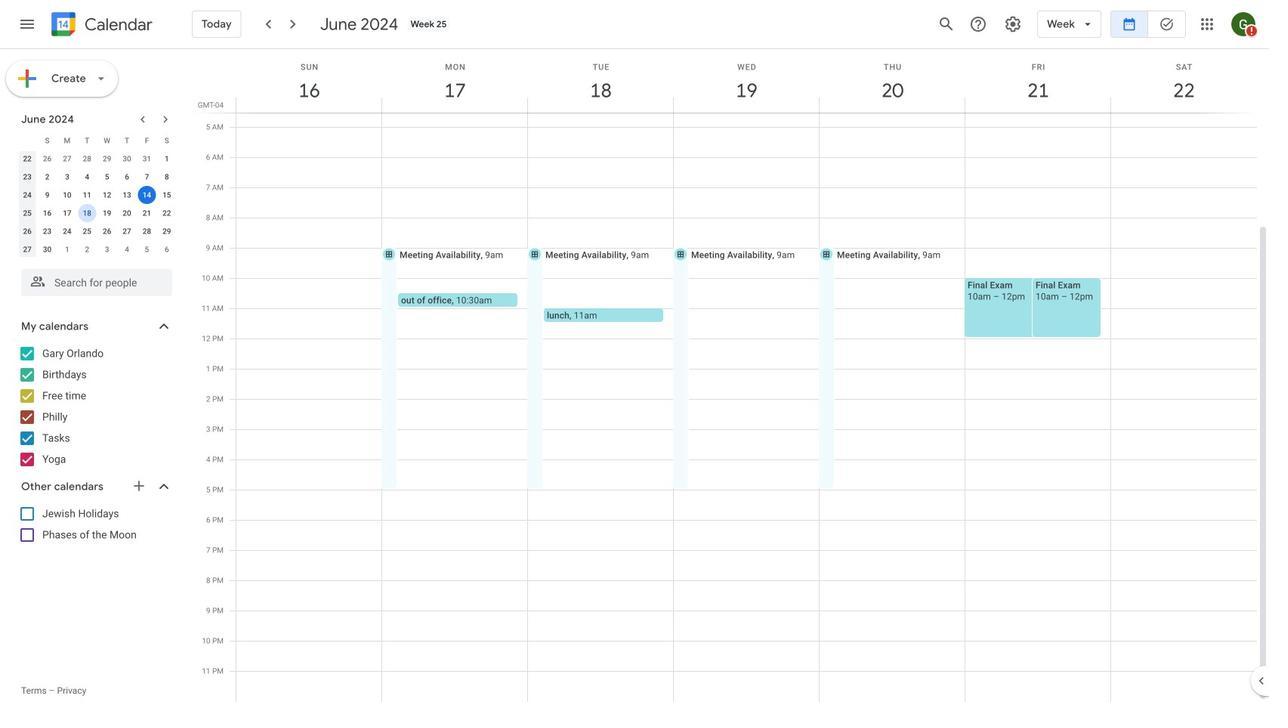 Task type: vqa. For each thing, say whether or not it's contained in the screenshot.
2nd column header from right
yes



Task type: locate. For each thing, give the bounding box(es) containing it.
saturday, june 22 element
[[1112, 49, 1258, 113]]

row
[[17, 132, 177, 150], [17, 150, 177, 168], [17, 168, 177, 186], [17, 186, 177, 204], [17, 204, 177, 222], [17, 222, 177, 240], [17, 240, 177, 258]]

7 column header from the left
[[1111, 49, 1258, 113]]

settings menu image
[[1005, 15, 1023, 33]]

cell left 15 element
[[137, 186, 157, 204]]

main drawer image
[[18, 15, 36, 33]]

grid
[[193, 49, 1270, 702]]

other calendars list
[[3, 502, 187, 547]]

1 column header from the left
[[236, 49, 382, 113]]

cell left 19 element at top left
[[77, 204, 97, 222]]

4 column header from the left
[[673, 49, 820, 113]]

22 element
[[158, 204, 176, 222]]

july 3 element
[[98, 240, 116, 258]]

heading
[[82, 15, 153, 34]]

None search field
[[0, 263, 187, 296]]

wednesday, june 19 element
[[674, 49, 820, 113]]

1 element
[[158, 150, 176, 168]]

Search for people text field
[[30, 269, 163, 296]]

may 28 element
[[78, 150, 96, 168]]

18 element
[[78, 204, 96, 222]]

30 element
[[38, 240, 56, 258]]

23 element
[[38, 222, 56, 240]]

sunday, june 16 element
[[237, 49, 382, 113]]

24 element
[[58, 222, 76, 240]]

6 element
[[118, 168, 136, 186]]

row group
[[17, 150, 177, 258]]

5 column header from the left
[[819, 49, 966, 113]]

july 1 element
[[58, 240, 76, 258]]

column header
[[236, 49, 382, 113], [382, 49, 528, 113], [528, 49, 674, 113], [673, 49, 820, 113], [819, 49, 966, 113], [965, 49, 1112, 113], [1111, 49, 1258, 113]]

cell
[[137, 186, 157, 204], [77, 204, 97, 222]]

28 element
[[138, 222, 156, 240]]

7 row from the top
[[17, 240, 177, 258]]

21 element
[[138, 204, 156, 222]]

14, today element
[[138, 186, 156, 204]]

9 element
[[38, 186, 56, 204]]



Task type: describe. For each thing, give the bounding box(es) containing it.
heading inside calendar element
[[82, 15, 153, 34]]

calendar element
[[48, 9, 153, 42]]

11 element
[[78, 186, 96, 204]]

3 element
[[58, 168, 76, 186]]

13 element
[[118, 186, 136, 204]]

20 element
[[118, 204, 136, 222]]

10 element
[[58, 186, 76, 204]]

17 element
[[58, 204, 76, 222]]

3 row from the top
[[17, 168, 177, 186]]

add other calendars image
[[132, 478, 147, 494]]

16 element
[[38, 204, 56, 222]]

4 element
[[78, 168, 96, 186]]

8 element
[[158, 168, 176, 186]]

july 4 element
[[118, 240, 136, 258]]

7 element
[[138, 168, 156, 186]]

15 element
[[158, 186, 176, 204]]

29 element
[[158, 222, 176, 240]]

friday, june 21 element
[[966, 49, 1112, 113]]

1 row from the top
[[17, 132, 177, 150]]

1 horizontal spatial cell
[[137, 186, 157, 204]]

3 column header from the left
[[528, 49, 674, 113]]

27 element
[[118, 222, 136, 240]]

may 27 element
[[58, 150, 76, 168]]

may 30 element
[[118, 150, 136, 168]]

12 element
[[98, 186, 116, 204]]

2 column header from the left
[[382, 49, 528, 113]]

may 31 element
[[138, 150, 156, 168]]

monday, june 17 element
[[382, 49, 528, 113]]

4 row from the top
[[17, 186, 177, 204]]

6 row from the top
[[17, 222, 177, 240]]

19 element
[[98, 204, 116, 222]]

my calendars list
[[3, 342, 187, 472]]

row group inside june 2024 grid
[[17, 150, 177, 258]]

may 26 element
[[38, 150, 56, 168]]

june 2024 grid
[[14, 132, 177, 258]]

26 element
[[98, 222, 116, 240]]

25 element
[[78, 222, 96, 240]]

tuesday, june 18 element
[[528, 49, 674, 113]]

thursday, june 20 element
[[820, 49, 966, 113]]

5 row from the top
[[17, 204, 177, 222]]

july 2 element
[[78, 240, 96, 258]]

6 column header from the left
[[965, 49, 1112, 113]]

july 5 element
[[138, 240, 156, 258]]

5 element
[[98, 168, 116, 186]]

2 row from the top
[[17, 150, 177, 168]]

0 horizontal spatial cell
[[77, 204, 97, 222]]

july 6 element
[[158, 240, 176, 258]]

2 element
[[38, 168, 56, 186]]

may 29 element
[[98, 150, 116, 168]]



